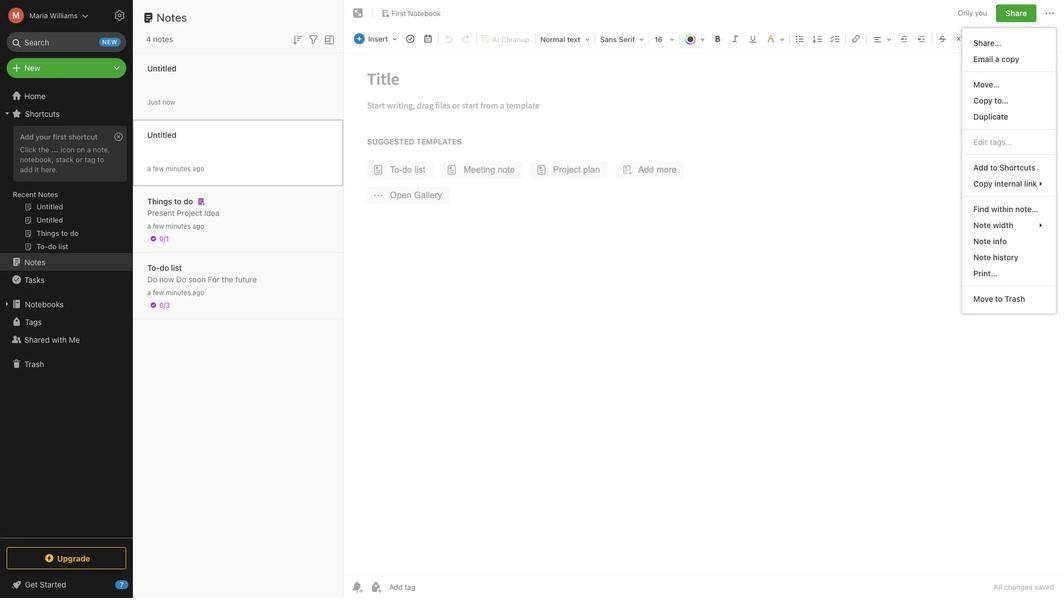 Task type: locate. For each thing, give the bounding box(es) containing it.
add down edit
[[974, 163, 989, 172]]

1 horizontal spatial shortcuts
[[1000, 163, 1036, 172]]

me
[[69, 335, 80, 344]]

saved
[[1035, 583, 1055, 592]]

upgrade
[[57, 554, 90, 563]]

Copy internal link field
[[963, 176, 1056, 192]]

2 ago from the top
[[193, 222, 204, 230]]

note…
[[1016, 204, 1039, 214]]

0 vertical spatial untitled
[[147, 63, 177, 73]]

to
[[97, 155, 104, 164], [991, 163, 998, 172], [174, 196, 182, 206], [996, 294, 1003, 304]]

to for move to trash
[[996, 294, 1003, 304]]

2 vertical spatial a few minutes ago
[[147, 288, 204, 297]]

3 ago from the top
[[193, 288, 204, 297]]

few up 0/3
[[153, 288, 164, 297]]

tags button
[[0, 313, 132, 331]]

1 horizontal spatial add
[[974, 163, 989, 172]]

0 vertical spatial add
[[20, 132, 34, 141]]

now inside to-do list do now do soon for the future
[[159, 274, 174, 284]]

copy inside field
[[974, 179, 993, 188]]

to right move
[[996, 294, 1003, 304]]

now right just
[[163, 98, 175, 106]]

notes right recent
[[38, 190, 58, 199]]

print… link
[[963, 265, 1056, 281]]

a few minutes ago for do now do soon for the future
[[147, 288, 204, 297]]

the
[[38, 145, 49, 154], [222, 274, 233, 284]]

copy
[[1002, 54, 1020, 64]]

to inside note list element
[[174, 196, 182, 206]]

add inside group
[[20, 132, 34, 141]]

note inside 'note history' link
[[974, 253, 991, 262]]

for
[[208, 274, 220, 284]]

note history link
[[963, 249, 1056, 265]]

note left the info
[[974, 237, 991, 246]]

do down list
[[176, 274, 186, 284]]

notes up tasks
[[24, 257, 46, 267]]

Add filters field
[[307, 32, 320, 46]]

to-do list do now do soon for the future
[[147, 263, 257, 284]]

1 few from the top
[[153, 164, 164, 173]]

1 vertical spatial ago
[[193, 222, 204, 230]]

ago up things to do in the top left of the page
[[193, 164, 204, 173]]

started
[[40, 580, 66, 589]]

a left copy
[[996, 54, 1000, 64]]

2 a few minutes ago from the top
[[147, 222, 204, 230]]

a right on
[[87, 145, 91, 154]]

1 vertical spatial untitled
[[147, 130, 177, 139]]

add for add your first shortcut
[[20, 132, 34, 141]]

3 a few minutes ago from the top
[[147, 288, 204, 297]]

ago down project
[[193, 222, 204, 230]]

indent image
[[897, 31, 912, 47]]

add to shortcuts
[[974, 163, 1036, 172]]

0 horizontal spatial do
[[147, 274, 157, 284]]

here.
[[41, 165, 58, 174]]

trash
[[1005, 294, 1025, 304], [24, 359, 44, 369]]

do down to-
[[147, 274, 157, 284]]

outdent image
[[914, 31, 930, 47]]

note info link
[[963, 233, 1056, 249]]

edit tags… link
[[963, 134, 1056, 150]]

new
[[102, 38, 117, 45]]

note inside the note info link
[[974, 237, 991, 246]]

3 minutes from the top
[[166, 288, 191, 297]]

add inside add to shortcuts "link"
[[974, 163, 989, 172]]

0 vertical spatial notes
[[157, 11, 187, 24]]

within
[[992, 204, 1014, 214]]

do
[[184, 196, 193, 206], [160, 263, 169, 272]]

0 vertical spatial note
[[974, 220, 991, 230]]

1 vertical spatial do
[[160, 263, 169, 272]]

print…
[[974, 269, 998, 278]]

minutes
[[166, 164, 191, 173], [166, 222, 191, 230], [166, 288, 191, 297]]

click the ...
[[20, 145, 59, 154]]

ago down soon
[[193, 288, 204, 297]]

2 note from the top
[[974, 237, 991, 246]]

add to shortcuts link
[[963, 160, 1056, 176]]

do inside to-do list do now do soon for the future
[[160, 263, 169, 272]]

tree
[[0, 87, 133, 537]]

on
[[77, 145, 85, 154]]

few for do now do soon for the future
[[153, 288, 164, 297]]

few up the things
[[153, 164, 164, 173]]

Heading level field
[[537, 31, 594, 47]]

1 untitled from the top
[[147, 63, 177, 73]]

add up click
[[20, 132, 34, 141]]

2 vertical spatial note
[[974, 253, 991, 262]]

1 vertical spatial notes
[[38, 190, 58, 199]]

0 vertical spatial few
[[153, 164, 164, 173]]

trash down shared
[[24, 359, 44, 369]]

your
[[36, 132, 51, 141]]

0 horizontal spatial do
[[160, 263, 169, 272]]

copy to… link
[[963, 93, 1056, 109]]

new search field
[[14, 32, 121, 52]]

tags…
[[990, 137, 1013, 147]]

notebook
[[408, 9, 441, 17]]

to for add to shortcuts
[[991, 163, 998, 172]]

0 horizontal spatial shortcuts
[[25, 109, 60, 118]]

0 vertical spatial shortcuts
[[25, 109, 60, 118]]

to up copy internal link
[[991, 163, 998, 172]]

untitled down just now
[[147, 130, 177, 139]]

trash down the print… link
[[1005, 294, 1025, 304]]

notes
[[157, 11, 187, 24], [38, 190, 58, 199], [24, 257, 46, 267]]

0 vertical spatial minutes
[[166, 164, 191, 173]]

1 copy from the top
[[974, 96, 993, 105]]

present
[[147, 208, 175, 217]]

few down present
[[153, 222, 164, 230]]

copy internal link link
[[963, 176, 1056, 192]]

0 horizontal spatial trash
[[24, 359, 44, 369]]

2 vertical spatial ago
[[193, 288, 204, 297]]

email a copy
[[974, 54, 1020, 64]]

1 vertical spatial a few minutes ago
[[147, 222, 204, 230]]

more image
[[990, 31, 1024, 47]]

1 vertical spatial note
[[974, 237, 991, 246]]

ago
[[193, 164, 204, 173], [193, 222, 204, 230], [193, 288, 204, 297]]

shared with me
[[24, 335, 80, 344]]

a few minutes ago
[[147, 164, 204, 173], [147, 222, 204, 230], [147, 288, 204, 297]]

note info
[[974, 237, 1007, 246]]

minutes down present project idea
[[166, 222, 191, 230]]

a down to-
[[147, 288, 151, 297]]

untitled for few
[[147, 130, 177, 139]]

Search text field
[[14, 32, 119, 52]]

to up present project idea
[[174, 196, 182, 206]]

stack
[[56, 155, 74, 164]]

tree containing home
[[0, 87, 133, 537]]

2 minutes from the top
[[166, 222, 191, 230]]

Help and Learning task checklist field
[[0, 576, 133, 594]]

0 vertical spatial ago
[[193, 164, 204, 173]]

to inside "link"
[[991, 163, 998, 172]]

0 vertical spatial do
[[184, 196, 193, 206]]

note inside note width link
[[974, 220, 991, 230]]

trash inside dropdown list menu
[[1005, 294, 1025, 304]]

1 vertical spatial shortcuts
[[1000, 163, 1036, 172]]

to down the note, on the left of the page
[[97, 155, 104, 164]]

note for note info
[[974, 237, 991, 246]]

dropdown list menu
[[963, 35, 1056, 307]]

move
[[974, 294, 994, 304]]

shortcuts button
[[0, 105, 132, 122]]

tags
[[25, 317, 42, 327]]

untitled
[[147, 63, 177, 73], [147, 130, 177, 139]]

bold image
[[710, 31, 726, 47]]

minutes up 0/3
[[166, 288, 191, 297]]

edit tags…
[[974, 137, 1013, 147]]

group
[[0, 122, 132, 258]]

calendar event image
[[420, 31, 436, 47]]

to…
[[995, 96, 1009, 105]]

3 note from the top
[[974, 253, 991, 262]]

shortcuts
[[25, 109, 60, 118], [1000, 163, 1036, 172]]

0 vertical spatial trash
[[1005, 294, 1025, 304]]

0 vertical spatial a few minutes ago
[[147, 164, 204, 173]]

minutes up things to do in the top left of the page
[[166, 164, 191, 173]]

notebook,
[[20, 155, 54, 164]]

Highlight field
[[762, 31, 789, 47]]

0 horizontal spatial the
[[38, 145, 49, 154]]

2 untitled from the top
[[147, 130, 177, 139]]

notes inside group
[[38, 190, 58, 199]]

0 vertical spatial copy
[[974, 96, 993, 105]]

note down find
[[974, 220, 991, 230]]

2 vertical spatial minutes
[[166, 288, 191, 297]]

2 copy from the top
[[974, 179, 993, 188]]

1 ago from the top
[[193, 164, 204, 173]]

Alignment field
[[868, 31, 896, 47]]

1 vertical spatial minutes
[[166, 222, 191, 230]]

1 vertical spatial now
[[159, 274, 174, 284]]

few for present project idea
[[153, 222, 164, 230]]

idea
[[204, 208, 220, 217]]

now
[[163, 98, 175, 106], [159, 274, 174, 284]]

the left ...
[[38, 145, 49, 154]]

shortcuts down home on the top
[[25, 109, 60, 118]]

2 few from the top
[[153, 222, 164, 230]]

shortcut
[[68, 132, 98, 141]]

list
[[171, 263, 182, 272]]

copy down move… at the right top
[[974, 96, 993, 105]]

1 horizontal spatial do
[[176, 274, 186, 284]]

email
[[974, 54, 994, 64]]

share… link
[[963, 35, 1056, 51]]

1 horizontal spatial do
[[184, 196, 193, 206]]

untitled down notes
[[147, 63, 177, 73]]

things
[[147, 196, 172, 206]]

the right the for
[[222, 274, 233, 284]]

a few minutes ago down present project idea
[[147, 222, 204, 230]]

shortcuts inside button
[[25, 109, 60, 118]]

shortcuts inside "link"
[[1000, 163, 1036, 172]]

1 a few minutes ago from the top
[[147, 164, 204, 173]]

1 vertical spatial add
[[974, 163, 989, 172]]

do up project
[[184, 196, 193, 206]]

Account field
[[0, 4, 89, 27]]

do left list
[[160, 263, 169, 272]]

a down present
[[147, 222, 151, 230]]

1 vertical spatial few
[[153, 222, 164, 230]]

note up "print…" at the right of the page
[[974, 253, 991, 262]]

tasks button
[[0, 271, 132, 289]]

note for note width
[[974, 220, 991, 230]]

3 few from the top
[[153, 288, 164, 297]]

find within note…
[[974, 204, 1039, 214]]

notebooks
[[25, 299, 64, 309]]

a few minutes ago up things to do in the top left of the page
[[147, 164, 204, 173]]

Add tag field
[[388, 582, 471, 592]]

copy to…
[[974, 96, 1009, 105]]

1 note from the top
[[974, 220, 991, 230]]

shortcuts up copy internal link field
[[1000, 163, 1036, 172]]

link
[[1025, 179, 1037, 188]]

duplicate
[[974, 112, 1009, 121]]

0 vertical spatial the
[[38, 145, 49, 154]]

notes up notes
[[157, 11, 187, 24]]

icon on a note, notebook, stack or tag to add it here.
[[20, 145, 110, 174]]

the inside to-do list do now do soon for the future
[[222, 274, 233, 284]]

now down list
[[159, 274, 174, 284]]

note
[[974, 220, 991, 230], [974, 237, 991, 246], [974, 253, 991, 262]]

4 notes
[[146, 34, 173, 44]]

email a copy link
[[963, 51, 1056, 67]]

copy left 'internal'
[[974, 179, 993, 188]]

0 horizontal spatial add
[[20, 132, 34, 141]]

1 horizontal spatial the
[[222, 274, 233, 284]]

2 vertical spatial few
[[153, 288, 164, 297]]

present project idea
[[147, 208, 220, 217]]

task image
[[403, 31, 418, 47]]

1 horizontal spatial trash
[[1005, 294, 1025, 304]]

1 vertical spatial the
[[222, 274, 233, 284]]

1 vertical spatial copy
[[974, 179, 993, 188]]

a few minutes ago up 0/3
[[147, 288, 204, 297]]



Task type: describe. For each thing, give the bounding box(es) containing it.
a inside dropdown list menu
[[996, 54, 1000, 64]]

insert link image
[[849, 31, 864, 47]]

...
[[51, 145, 59, 154]]

first notebook button
[[378, 6, 445, 21]]

1 minutes from the top
[[166, 164, 191, 173]]

a up the things
[[147, 164, 151, 173]]

only
[[958, 8, 973, 17]]

0 vertical spatial now
[[163, 98, 175, 106]]

More actions field
[[1044, 4, 1057, 22]]

italic image
[[728, 31, 743, 47]]

changes
[[1005, 583, 1033, 592]]

shared
[[24, 335, 50, 344]]

to inside icon on a note, notebook, stack or tag to add it here.
[[97, 155, 104, 164]]

click to collapse image
[[129, 578, 137, 591]]

note window element
[[344, 0, 1063, 598]]

or
[[76, 155, 83, 164]]

Insert field
[[351, 31, 401, 47]]

add tag image
[[369, 580, 383, 594]]

notes
[[153, 34, 173, 44]]

add
[[20, 165, 33, 174]]

share button
[[996, 4, 1037, 22]]

share
[[1006, 8, 1027, 18]]

a few minutes ago for present project idea
[[147, 222, 204, 230]]

expand notebooks image
[[3, 300, 12, 309]]

Note width field
[[963, 217, 1056, 233]]

copy for copy internal link
[[974, 179, 993, 188]]

get
[[25, 580, 38, 589]]

strikethrough image
[[935, 31, 950, 47]]

add your first shortcut
[[20, 132, 98, 141]]

checklist image
[[828, 31, 844, 47]]

first
[[53, 132, 67, 141]]

home
[[24, 91, 46, 101]]

new button
[[7, 58, 126, 78]]

trash link
[[0, 355, 132, 373]]

soon
[[188, 274, 206, 284]]

2 vertical spatial notes
[[24, 257, 46, 267]]

maria williams
[[29, 11, 78, 20]]

2 do from the left
[[176, 274, 186, 284]]

all
[[994, 583, 1003, 592]]

sans serif
[[600, 35, 635, 44]]

notes link
[[0, 253, 132, 271]]

serif
[[619, 35, 635, 44]]

info
[[993, 237, 1007, 246]]

move…
[[974, 80, 1000, 89]]

new
[[24, 63, 40, 73]]

add filters image
[[307, 33, 320, 46]]

history
[[993, 253, 1019, 262]]

note,
[[93, 145, 110, 154]]

future
[[235, 274, 257, 284]]

internal
[[995, 179, 1023, 188]]

shared with me link
[[0, 331, 132, 348]]

all changes saved
[[994, 583, 1055, 592]]

Font family field
[[597, 31, 648, 47]]

insert
[[368, 34, 388, 43]]

the inside group
[[38, 145, 49, 154]]

tag
[[85, 155, 95, 164]]

bulleted list image
[[793, 31, 808, 47]]

Sort options field
[[291, 32, 304, 46]]

group containing add your first shortcut
[[0, 122, 132, 258]]

add a reminder image
[[351, 580, 364, 594]]

tasks
[[24, 275, 45, 284]]

note width link
[[963, 217, 1056, 233]]

find
[[974, 204, 990, 214]]

Note Editor text field
[[344, 53, 1063, 576]]

underline image
[[746, 31, 761, 47]]

notebooks link
[[0, 295, 132, 313]]

get started
[[25, 580, 66, 589]]

Font size field
[[651, 31, 679, 47]]

recent
[[13, 190, 36, 199]]

first notebook
[[392, 9, 441, 17]]

expand note image
[[352, 7, 365, 20]]

home link
[[0, 87, 133, 105]]

ago for do now do soon for the future
[[193, 288, 204, 297]]

note width
[[974, 220, 1014, 230]]

share…
[[974, 38, 1002, 48]]

width
[[993, 220, 1014, 230]]

icon
[[61, 145, 75, 154]]

just
[[147, 98, 161, 106]]

notes inside note list element
[[157, 11, 187, 24]]

settings image
[[113, 9, 126, 22]]

copy for copy to…
[[974, 96, 993, 105]]

project
[[177, 208, 202, 217]]

0/3
[[160, 301, 170, 309]]

recent notes
[[13, 190, 58, 199]]

more actions image
[[1044, 7, 1057, 20]]

a inside icon on a note, notebook, stack or tag to add it here.
[[87, 145, 91, 154]]

maria
[[29, 11, 48, 20]]

to for things to do
[[174, 196, 182, 206]]

sans
[[600, 35, 617, 44]]

minutes for present project idea
[[166, 222, 191, 230]]

numbered list image
[[810, 31, 826, 47]]

4
[[146, 34, 151, 44]]

Font color field
[[681, 31, 709, 47]]

subscript image
[[970, 31, 986, 47]]

minutes for do now do soon for the future
[[166, 288, 191, 297]]

16
[[655, 35, 663, 44]]

View options field
[[320, 32, 336, 46]]

only you
[[958, 8, 988, 17]]

7
[[120, 581, 124, 588]]

ago for present project idea
[[193, 222, 204, 230]]

1 do from the left
[[147, 274, 157, 284]]

note list element
[[133, 0, 344, 598]]

note for note history
[[974, 253, 991, 262]]

copy internal link
[[974, 179, 1037, 188]]

untitled for now
[[147, 63, 177, 73]]

williams
[[50, 11, 78, 20]]

normal text
[[541, 35, 581, 44]]

to-
[[147, 263, 160, 272]]

click
[[20, 145, 36, 154]]

it
[[35, 165, 39, 174]]

text
[[567, 35, 581, 44]]

things to do
[[147, 196, 193, 206]]

1 vertical spatial trash
[[24, 359, 44, 369]]

add for add to shortcuts
[[974, 163, 989, 172]]

superscript image
[[953, 31, 968, 47]]



Task type: vqa. For each thing, say whether or not it's contained in the screenshot.
18
no



